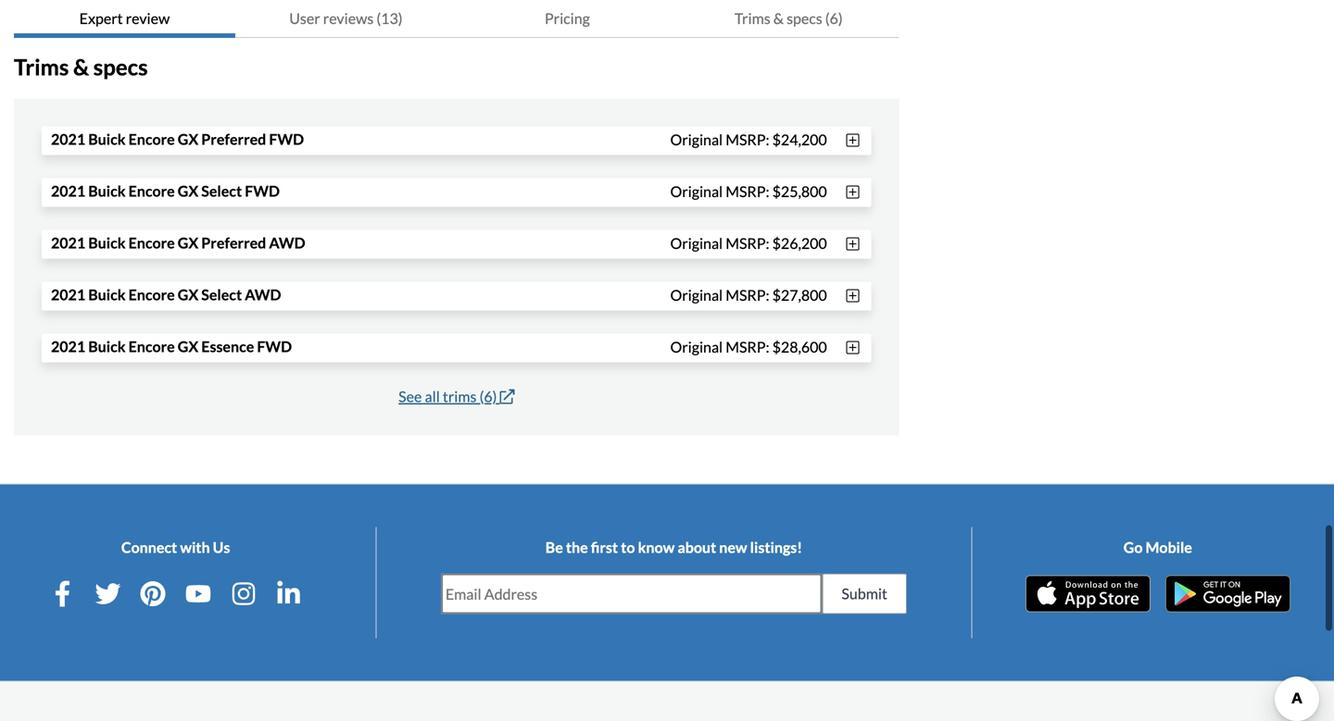 Task type: vqa. For each thing, say whether or not it's contained in the screenshot.
2021 Buick Encore GX Select FWD 2021
yes



Task type: locate. For each thing, give the bounding box(es) containing it.
1 vertical spatial awd
[[245, 286, 281, 304]]

original msrp: $27,800
[[670, 286, 827, 304]]

$26,200
[[773, 234, 827, 252]]

1 gx from the top
[[178, 130, 199, 148]]

1 original from the top
[[670, 130, 723, 149]]

plus square image
[[844, 289, 863, 304], [844, 341, 863, 355]]

trims
[[735, 9, 771, 27], [14, 54, 69, 80]]

original down "original msrp: $24,200"
[[670, 182, 723, 200]]

2021 buick encore gx preferred fwd
[[51, 130, 304, 148]]

specs for trims & specs
[[93, 54, 148, 80]]

select for fwd
[[201, 182, 242, 200]]

encore down '2021 buick encore gx select fwd'
[[128, 234, 175, 252]]

buick down 2021 buick encore gx preferred fwd
[[88, 182, 126, 200]]

original msrp: $25,800
[[670, 182, 827, 200]]

4 gx from the top
[[178, 286, 199, 304]]

0 vertical spatial &
[[774, 9, 784, 27]]

original down original msrp: $27,800
[[670, 338, 723, 356]]

preferred
[[201, 130, 266, 148], [201, 234, 266, 252]]

$24,200
[[773, 130, 827, 149]]

1 vertical spatial plus square image
[[844, 341, 863, 355]]

buick down trims & specs
[[88, 130, 126, 148]]

buick down 2021 buick encore gx select awd
[[88, 338, 126, 356]]

plus square image for $26,200
[[844, 237, 863, 252]]

gx up 2021 buick encore gx select awd
[[178, 234, 199, 252]]

user
[[289, 9, 320, 27]]

msrp: up original msrp: $28,600 at the right
[[726, 286, 770, 304]]

4 buick from the top
[[88, 286, 126, 304]]

preferred up 2021 buick encore gx select awd
[[201, 234, 266, 252]]

gx up "2021 buick encore gx preferred awd" at the top left of the page
[[178, 182, 199, 200]]

gx left essence
[[178, 338, 199, 356]]

2 msrp: from the top
[[726, 182, 770, 200]]

connect with us
[[121, 539, 230, 557]]

plus square image right the $26,200
[[844, 237, 863, 252]]

0 vertical spatial fwd
[[269, 130, 304, 148]]

select
[[201, 182, 242, 200], [201, 286, 242, 304]]

1 horizontal spatial (6)
[[826, 9, 843, 27]]

5 gx from the top
[[178, 338, 199, 356]]

preferred up '2021 buick encore gx select fwd'
[[201, 130, 266, 148]]

original up original msrp: $28,600 at the right
[[670, 286, 723, 304]]

buick down '2021 buick encore gx select fwd'
[[88, 234, 126, 252]]

trims for trims & specs (6)
[[735, 9, 771, 27]]

1 horizontal spatial trims
[[735, 9, 771, 27]]

$25,800
[[773, 182, 827, 200]]

0 horizontal spatial specs
[[93, 54, 148, 80]]

know
[[638, 539, 675, 557]]

gx up '2021 buick encore gx select fwd'
[[178, 130, 199, 148]]

user reviews (13)
[[289, 9, 403, 27]]

specs
[[787, 9, 823, 27], [93, 54, 148, 80]]

2 plus square image from the top
[[844, 341, 863, 355]]

1 vertical spatial select
[[201, 286, 242, 304]]

3 gx from the top
[[178, 234, 199, 252]]

5 original from the top
[[670, 338, 723, 356]]

awd
[[269, 234, 305, 252], [245, 286, 281, 304]]

be
[[546, 539, 563, 557]]

encore for 2021 buick encore gx select fwd
[[128, 182, 175, 200]]

1 plus square image from the top
[[844, 289, 863, 304]]

first
[[591, 539, 618, 557]]

(13)
[[377, 9, 403, 27]]

0 vertical spatial (6)
[[826, 9, 843, 27]]

1 msrp: from the top
[[726, 130, 770, 149]]

select up "2021 buick encore gx preferred awd" at the top left of the page
[[201, 182, 242, 200]]

2 encore from the top
[[128, 182, 175, 200]]

0 vertical spatial trims
[[735, 9, 771, 27]]

plus square image right '$28,600'
[[844, 341, 863, 355]]

0 vertical spatial select
[[201, 182, 242, 200]]

3 plus square image from the top
[[844, 237, 863, 252]]

preferred for fwd
[[201, 130, 266, 148]]

plus square image right $27,800
[[844, 289, 863, 304]]

0 horizontal spatial trims
[[14, 54, 69, 80]]

1 horizontal spatial specs
[[787, 9, 823, 27]]

plus square image for $25,800
[[844, 185, 863, 200]]

buick for 2021 buick encore gx preferred fwd
[[88, 130, 126, 148]]

msrp: for $26,200
[[726, 234, 770, 252]]

(6) for trims & specs (6)
[[826, 9, 843, 27]]

msrp: down original msrp: $27,800
[[726, 338, 770, 356]]

original for original msrp: $24,200
[[670, 130, 723, 149]]

encore up '2021 buick encore gx select fwd'
[[128, 130, 175, 148]]

fwd for 2021 buick encore gx essence fwd
[[257, 338, 292, 356]]

encore
[[128, 130, 175, 148], [128, 182, 175, 200], [128, 234, 175, 252], [128, 286, 175, 304], [128, 338, 175, 356]]

external link image
[[545, 0, 560, 13]]

original
[[670, 130, 723, 149], [670, 182, 723, 200], [670, 234, 723, 252], [670, 286, 723, 304], [670, 338, 723, 356]]

0 horizontal spatial &
[[73, 54, 89, 80]]

original msrp: $28,600
[[670, 338, 827, 356]]

& inside tab
[[774, 9, 784, 27]]

buick up 2021 buick encore gx essence fwd
[[88, 286, 126, 304]]

encore down 2021 buick encore gx select awd
[[128, 338, 175, 356]]

2021 for 2021 buick encore gx preferred fwd
[[51, 130, 85, 148]]

4 2021 from the top
[[51, 286, 85, 304]]

plus square image for $27,800
[[844, 289, 863, 304]]

1 vertical spatial specs
[[93, 54, 148, 80]]

pricing
[[545, 9, 590, 27]]

5 buick from the top
[[88, 338, 126, 356]]

2 vertical spatial plus square image
[[844, 237, 863, 252]]

buick for 2021 buick encore gx essence fwd
[[88, 338, 126, 356]]

3 msrp: from the top
[[726, 234, 770, 252]]

submit button
[[822, 574, 907, 615]]

2021 for 2021 buick encore gx select awd
[[51, 286, 85, 304]]

5 msrp: from the top
[[726, 338, 770, 356]]

1 plus square image from the top
[[844, 133, 863, 148]]

all
[[425, 388, 440, 406]]

gx
[[178, 130, 199, 148], [178, 182, 199, 200], [178, 234, 199, 252], [178, 286, 199, 304], [178, 338, 199, 356]]

1 preferred from the top
[[201, 130, 266, 148]]

encore down 2021 buick encore gx preferred fwd
[[128, 182, 175, 200]]

1 vertical spatial (6)
[[480, 388, 497, 406]]

1 vertical spatial trims
[[14, 54, 69, 80]]

fwd
[[269, 130, 304, 148], [245, 182, 280, 200], [257, 338, 292, 356]]

gx for 2021 buick encore gx select awd
[[178, 286, 199, 304]]

3 original from the top
[[670, 234, 723, 252]]

facebook image
[[50, 582, 76, 608]]

0 vertical spatial plus square image
[[844, 133, 863, 148]]

2021
[[51, 130, 85, 148], [51, 182, 85, 200], [51, 234, 85, 252], [51, 286, 85, 304], [51, 338, 85, 356]]

msrp: up 'original msrp: $26,200'
[[726, 182, 770, 200]]

plus square image
[[844, 133, 863, 148], [844, 185, 863, 200], [844, 237, 863, 252]]

2021 for 2021 buick encore gx select fwd
[[51, 182, 85, 200]]

Email Address email field
[[442, 575, 821, 614]]

msrp: for $25,800
[[726, 182, 770, 200]]

2 select from the top
[[201, 286, 242, 304]]

msrp: for $28,600
[[726, 338, 770, 356]]

pricing tab
[[457, 0, 678, 38]]

buick
[[88, 130, 126, 148], [88, 182, 126, 200], [88, 234, 126, 252], [88, 286, 126, 304], [88, 338, 126, 356]]

2 plus square image from the top
[[844, 185, 863, 200]]

gx down "2021 buick encore gx preferred awd" at the top left of the page
[[178, 286, 199, 304]]

plus square image right $24,200
[[844, 133, 863, 148]]

4 original from the top
[[670, 286, 723, 304]]

trims inside tab
[[735, 9, 771, 27]]

0 vertical spatial specs
[[787, 9, 823, 27]]

be the first to know about new listings!
[[546, 539, 803, 557]]

2 preferred from the top
[[201, 234, 266, 252]]

original up original msrp: $25,800 in the top of the page
[[670, 130, 723, 149]]

1 buick from the top
[[88, 130, 126, 148]]

2021 for 2021 buick encore gx essence fwd
[[51, 338, 85, 356]]

3 buick from the top
[[88, 234, 126, 252]]

us
[[213, 539, 230, 557]]

original for original msrp: $28,600
[[670, 338, 723, 356]]

(6)
[[826, 9, 843, 27], [480, 388, 497, 406]]

reviews
[[323, 9, 374, 27]]

0 vertical spatial preferred
[[201, 130, 266, 148]]

$28,600
[[773, 338, 827, 356]]

buick for 2021 buick encore gx select awd
[[88, 286, 126, 304]]

5 2021 from the top
[[51, 338, 85, 356]]

2021 buick encore gx select awd
[[51, 286, 281, 304]]

4 encore from the top
[[128, 286, 175, 304]]

1 vertical spatial &
[[73, 54, 89, 80]]

original up original msrp: $27,800
[[670, 234, 723, 252]]

2 vertical spatial fwd
[[257, 338, 292, 356]]

2 2021 from the top
[[51, 182, 85, 200]]

1 encore from the top
[[128, 130, 175, 148]]

&
[[774, 9, 784, 27], [73, 54, 89, 80]]

0 vertical spatial plus square image
[[844, 289, 863, 304]]

encore up 2021 buick encore gx essence fwd
[[128, 286, 175, 304]]

2 gx from the top
[[178, 182, 199, 200]]

3 encore from the top
[[128, 234, 175, 252]]

0 vertical spatial awd
[[269, 234, 305, 252]]

msrp:
[[726, 130, 770, 149], [726, 182, 770, 200], [726, 234, 770, 252], [726, 286, 770, 304], [726, 338, 770, 356]]

pinterest image
[[140, 582, 166, 608]]

2 original from the top
[[670, 182, 723, 200]]

5 encore from the top
[[128, 338, 175, 356]]

0 horizontal spatial (6)
[[480, 388, 497, 406]]

msrp: up original msrp: $25,800 in the top of the page
[[726, 130, 770, 149]]

4 msrp: from the top
[[726, 286, 770, 304]]

specs inside trims & specs (6) tab
[[787, 9, 823, 27]]

trims & specs (6)
[[735, 9, 843, 27]]

& for trims & specs (6)
[[774, 9, 784, 27]]

plus square image right $25,800
[[844, 185, 863, 200]]

encore for 2021 buick encore gx select awd
[[128, 286, 175, 304]]

1 2021 from the top
[[51, 130, 85, 148]]

(6) inside trims & specs (6) tab
[[826, 9, 843, 27]]

1 vertical spatial plus square image
[[844, 185, 863, 200]]

2 buick from the top
[[88, 182, 126, 200]]

1 horizontal spatial &
[[774, 9, 784, 27]]

tab list
[[14, 0, 900, 38]]

essence
[[201, 338, 254, 356]]

3 2021 from the top
[[51, 234, 85, 252]]

msrp: down original msrp: $25,800 in the top of the page
[[726, 234, 770, 252]]

youtube image
[[185, 582, 211, 608]]

1 vertical spatial preferred
[[201, 234, 266, 252]]

select up essence
[[201, 286, 242, 304]]

get it on google play image
[[1166, 576, 1291, 613]]

1 select from the top
[[201, 182, 242, 200]]

1 vertical spatial fwd
[[245, 182, 280, 200]]



Task type: describe. For each thing, give the bounding box(es) containing it.
original for original msrp: $26,200
[[670, 234, 723, 252]]

2021 for 2021 buick encore gx preferred awd
[[51, 234, 85, 252]]

specs for trims & specs (6)
[[787, 9, 823, 27]]

awd for 2021 buick encore gx select awd
[[245, 286, 281, 304]]

original for original msrp: $25,800
[[670, 182, 723, 200]]

see all trims (6) link
[[399, 388, 515, 406]]

plus square image for $28,600
[[844, 341, 863, 355]]

new
[[719, 539, 748, 557]]

gx for 2021 buick encore gx essence fwd
[[178, 338, 199, 356]]

original msrp: $26,200
[[670, 234, 827, 252]]

encore for 2021 buick encore gx essence fwd
[[128, 338, 175, 356]]

buick for 2021 buick encore gx preferred awd
[[88, 234, 126, 252]]

2021 buick encore gx preferred awd
[[51, 234, 305, 252]]

msrp: for $24,200
[[726, 130, 770, 149]]

external link image
[[500, 390, 515, 405]]

2021 buick encore gx select fwd
[[51, 182, 280, 200]]

expert review
[[79, 9, 170, 27]]

msrp: for $27,800
[[726, 286, 770, 304]]

linkedin image
[[276, 582, 302, 608]]

preferred for awd
[[201, 234, 266, 252]]

buick for 2021 buick encore gx select fwd
[[88, 182, 126, 200]]

trims & specs (6) tab
[[678, 0, 900, 38]]

gx for 2021 buick encore gx preferred fwd
[[178, 130, 199, 148]]

fwd for 2021 buick encore gx select fwd
[[245, 182, 280, 200]]

plus square image for $24,200
[[844, 133, 863, 148]]

trims
[[443, 388, 477, 406]]

encore for 2021 buick encore gx preferred awd
[[128, 234, 175, 252]]

select for awd
[[201, 286, 242, 304]]

listings!
[[750, 539, 803, 557]]

download on the app store image
[[1026, 576, 1151, 613]]

the
[[566, 539, 588, 557]]

gx for 2021 buick encore gx select fwd
[[178, 182, 199, 200]]

awd for 2021 buick encore gx preferred awd
[[269, 234, 305, 252]]

connect
[[121, 539, 177, 557]]

see all trims (6)
[[399, 388, 497, 406]]

2021 buick encore gx essence fwd
[[51, 338, 292, 356]]

(6) for see all trims (6)
[[480, 388, 497, 406]]

gx for 2021 buick encore gx preferred awd
[[178, 234, 199, 252]]

instagram image
[[231, 582, 257, 608]]

review
[[126, 9, 170, 27]]

see
[[399, 388, 422, 406]]

trims & specs
[[14, 54, 148, 80]]

fwd for 2021 buick encore gx preferred fwd
[[269, 130, 304, 148]]

user reviews (13) tab
[[235, 0, 457, 38]]

to
[[621, 539, 635, 557]]

twitter image
[[95, 582, 121, 608]]

$27,800
[[773, 286, 827, 304]]

& for trims & specs
[[73, 54, 89, 80]]

tab list containing expert review
[[14, 0, 900, 38]]

submit
[[842, 585, 888, 603]]

about
[[678, 539, 717, 557]]

original for original msrp: $27,800
[[670, 286, 723, 304]]

mobile
[[1146, 539, 1193, 557]]

with
[[180, 539, 210, 557]]

expert review tab
[[14, 0, 235, 38]]

expert
[[79, 9, 123, 27]]

go mobile
[[1124, 539, 1193, 557]]

encore for 2021 buick encore gx preferred fwd
[[128, 130, 175, 148]]

trims for trims & specs
[[14, 54, 69, 80]]

original msrp: $24,200
[[670, 130, 827, 149]]

go
[[1124, 539, 1143, 557]]



